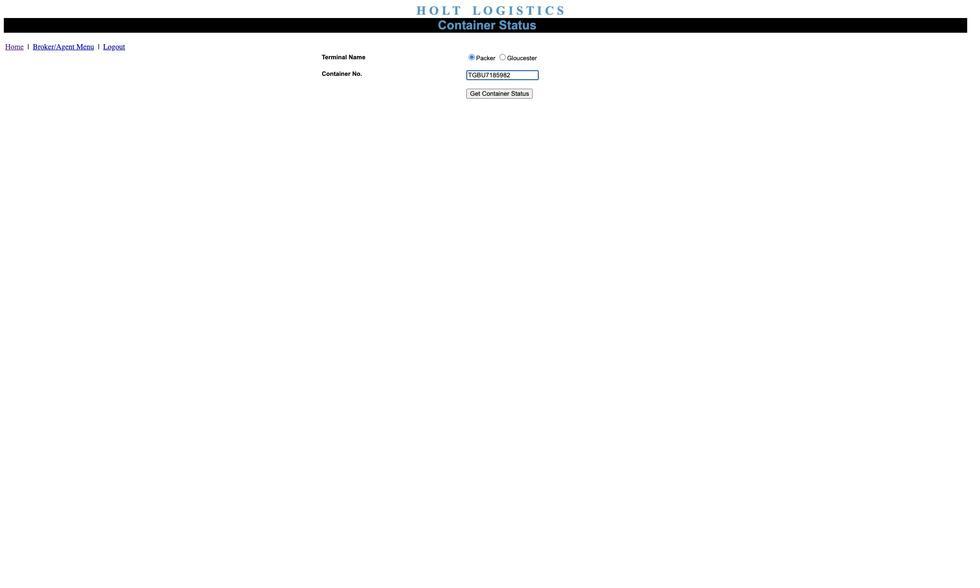 Task type: locate. For each thing, give the bounding box(es) containing it.
container no.
[[322, 70, 362, 77]]

container inside h          o l t    l o g i s t i c s container          status
[[438, 18, 496, 32]]

terminal name
[[322, 54, 366, 61]]

i right g
[[509, 4, 514, 18]]

1 horizontal spatial |
[[98, 43, 100, 51]]

None radio
[[469, 54, 475, 60], [500, 54, 506, 60], [469, 54, 475, 60], [500, 54, 506, 60]]

None field
[[467, 70, 539, 80]]

container down terminal
[[322, 70, 351, 77]]

s right c
[[557, 4, 564, 18]]

0 horizontal spatial s
[[517, 4, 524, 18]]

s
[[517, 4, 524, 18], [557, 4, 564, 18]]

t
[[527, 4, 535, 18]]

logout
[[103, 43, 125, 51]]

g
[[496, 4, 506, 18]]

l
[[442, 4, 450, 18]]

1 horizontal spatial i
[[538, 4, 542, 18]]

| right home link
[[28, 43, 29, 51]]

i right "t"
[[538, 4, 542, 18]]

home link
[[5, 43, 24, 51]]

None submit
[[467, 89, 533, 99]]

0 horizontal spatial container
[[322, 70, 351, 77]]

terminal
[[322, 54, 347, 61]]

o left the 'l'
[[429, 4, 439, 18]]

2 i from the left
[[538, 4, 542, 18]]

h
[[417, 4, 426, 18]]

broker/agent
[[33, 43, 75, 51]]

2 o from the left
[[484, 4, 493, 18]]

menu
[[76, 43, 94, 51]]

i
[[509, 4, 514, 18], [538, 4, 542, 18]]

packer
[[477, 55, 497, 62]]

container down t    l
[[438, 18, 496, 32]]

| right menu
[[98, 43, 100, 51]]

container
[[438, 18, 496, 32], [322, 70, 351, 77]]

s left "t"
[[517, 4, 524, 18]]

1 horizontal spatial container
[[438, 18, 496, 32]]

|
[[28, 43, 29, 51], [98, 43, 100, 51]]

0 horizontal spatial o
[[429, 4, 439, 18]]

1 horizontal spatial s
[[557, 4, 564, 18]]

h          o l t    l o g i s t i c s container          status
[[417, 4, 564, 32]]

0 horizontal spatial i
[[509, 4, 514, 18]]

1 s from the left
[[517, 4, 524, 18]]

o left g
[[484, 4, 493, 18]]

0 vertical spatial container
[[438, 18, 496, 32]]

1 horizontal spatial o
[[484, 4, 493, 18]]

0 horizontal spatial |
[[28, 43, 29, 51]]

home | broker/agent menu | logout
[[5, 43, 125, 51]]

o
[[429, 4, 439, 18], [484, 4, 493, 18]]



Task type: vqa. For each thing, say whether or not it's contained in the screenshot.
Container
yes



Task type: describe. For each thing, give the bounding box(es) containing it.
2 s from the left
[[557, 4, 564, 18]]

t    l
[[453, 4, 481, 18]]

name
[[349, 54, 366, 61]]

1 vertical spatial container
[[322, 70, 351, 77]]

1 o from the left
[[429, 4, 439, 18]]

2 | from the left
[[98, 43, 100, 51]]

broker/agent menu link
[[33, 43, 94, 51]]

status
[[499, 18, 537, 32]]

home
[[5, 43, 24, 51]]

1 i from the left
[[509, 4, 514, 18]]

logout link
[[103, 43, 125, 51]]

no.
[[352, 70, 362, 77]]

c
[[545, 4, 554, 18]]

gloucester
[[507, 55, 537, 62]]

1 | from the left
[[28, 43, 29, 51]]



